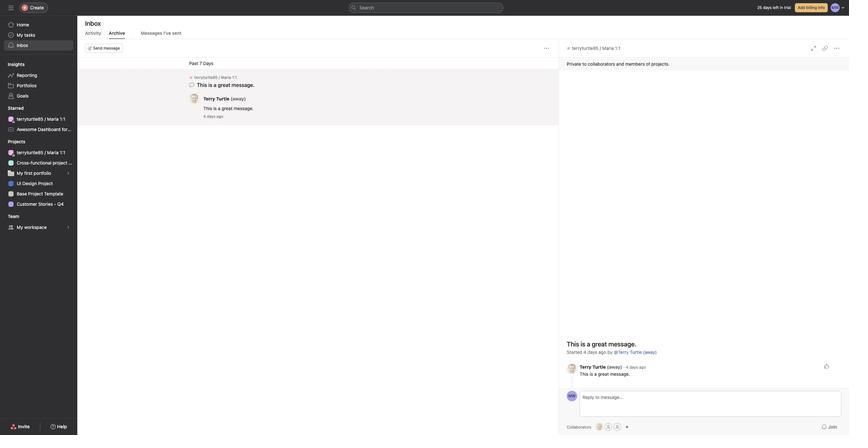 Task type: describe. For each thing, give the bounding box(es) containing it.
send
[[93, 46, 103, 51]]

tasks
[[24, 32, 35, 38]]

q4
[[57, 202, 64, 207]]

my workspace
[[17, 225, 47, 230]]

days inside this is a great message. 4 days ago
[[207, 114, 216, 119]]

ui design project link
[[4, 179, 74, 189]]

1:1 up "great message."
[[232, 75, 237, 80]]

25 days left in trial
[[758, 5, 792, 10]]

terryturtle85 down 7 days
[[194, 75, 218, 80]]

this is a great message. started 4 days ago by @terry turtle (away)
[[567, 341, 657, 355]]

projects
[[8, 139, 25, 144]]

functional
[[31, 160, 51, 166]]

full screen image
[[812, 46, 817, 51]]

great message.
[[218, 82, 255, 88]]

@terry turtle (away) link
[[614, 350, 657, 355]]

search button
[[349, 3, 504, 13]]

@terry
[[614, 350, 629, 355]]

4 inside terry turtle (away) · 4 days ago
[[626, 365, 629, 370]]

inbox inside inbox link
[[17, 43, 28, 48]]

portfolios link
[[4, 81, 74, 91]]

starred button
[[0, 105, 24, 112]]

join button
[[818, 422, 842, 433]]

create
[[30, 5, 44, 10]]

·
[[624, 365, 625, 370]]

turtle for terry turtle (away) · 4 days ago
[[593, 365, 606, 370]]

insights button
[[0, 61, 25, 68]]

message. for this is a great message. 4 days ago
[[234, 106, 254, 111]]

4 inside this is a great message. started 4 days ago by @terry turtle (away)
[[584, 350, 587, 355]]

send message
[[93, 46, 120, 51]]

add billing info
[[798, 5, 826, 10]]

my for my workspace
[[17, 225, 23, 230]]

terryturtle85 / maria 1:1 link for awesome dashboard for new project
[[4, 114, 74, 124]]

(away) for terry turtle (away) · 4 days ago
[[607, 365, 623, 370]]

first
[[24, 171, 32, 176]]

workspace
[[24, 225, 47, 230]]

this is a great message.
[[197, 82, 255, 88]]

cross-functional project plan
[[17, 160, 77, 166]]

past
[[189, 61, 198, 66]]

home link
[[4, 20, 74, 30]]

terryturtle85 / maria 1:1 inside the this is a great message. dialog
[[572, 45, 621, 51]]

messages i've sent
[[141, 30, 182, 36]]

projects button
[[0, 139, 25, 145]]

private
[[567, 61, 582, 67]]

1:1 inside starred "element"
[[60, 116, 65, 122]]

messages i've sent link
[[141, 30, 182, 39]]

past 7 days
[[189, 61, 214, 66]]

awesome dashboard for new project link
[[4, 124, 94, 135]]

ui
[[17, 181, 21, 186]]

maria inside projects element
[[47, 150, 59, 155]]

private to collaborators and members of projects.
[[567, 61, 670, 67]]

awesome dashboard for new project
[[17, 127, 94, 132]]

hide sidebar image
[[8, 5, 14, 10]]

new
[[69, 127, 78, 132]]

projects element
[[0, 136, 77, 211]]

this is a great message. link
[[567, 341, 637, 348]]

/ up the this is a great message.
[[219, 75, 220, 80]]

0 vertical spatial inbox
[[85, 20, 101, 27]]

plan
[[69, 160, 77, 166]]

to
[[583, 61, 587, 67]]

project
[[53, 160, 67, 166]]

0 horizontal spatial terry turtle link
[[203, 96, 230, 101]]

ui design project
[[17, 181, 53, 186]]

1 more actions image from the left
[[544, 46, 549, 51]]

info
[[819, 5, 826, 10]]

collaborators
[[567, 425, 592, 430]]

message. for this is a great message. started 4 days ago by @terry turtle (away)
[[609, 341, 637, 348]]

this for this is a great message.
[[197, 82, 207, 88]]

help
[[57, 424, 67, 430]]

(away) inside this is a great message. started 4 days ago by @terry turtle (away)
[[644, 350, 657, 355]]

0 vertical spatial terryturtle85 / maria 1:1 link
[[567, 45, 621, 52]]

is for this is a great message.
[[590, 372, 594, 377]]

template
[[44, 191, 63, 197]]

customer stories - q4
[[17, 202, 64, 207]]

help button
[[47, 421, 71, 433]]

see details, my workspace image
[[66, 226, 70, 230]]

25
[[758, 5, 763, 10]]

terry for terry turtle (away)
[[203, 96, 215, 101]]

add or remove collaborators image
[[626, 426, 629, 430]]

collaborators
[[588, 61, 616, 67]]

sent
[[172, 30, 182, 36]]

left
[[773, 5, 779, 10]]

billing
[[807, 5, 818, 10]]

0 likes. click to like this task image
[[825, 364, 830, 369]]

insights element
[[0, 59, 77, 103]]

/ inside starred "element"
[[45, 116, 46, 122]]

ago inside terry turtle (away) · 4 days ago
[[640, 365, 646, 370]]

2 horizontal spatial tt
[[597, 425, 602, 430]]

started
[[567, 350, 583, 355]]

tt for this is a great message.
[[570, 367, 575, 371]]

my for my tasks
[[17, 32, 23, 38]]

tt button for this is a great message.
[[567, 364, 578, 374]]

customer stories - q4 link
[[4, 199, 74, 210]]

my tasks link
[[4, 30, 74, 40]]

stories
[[38, 202, 53, 207]]

awesome
[[17, 127, 37, 132]]

cross-functional project plan link
[[4, 158, 77, 168]]

design
[[22, 181, 37, 186]]

portfolios
[[17, 83, 37, 88]]

insights
[[8, 62, 25, 67]]

team button
[[0, 213, 19, 220]]

maria up the this is a great message.
[[221, 75, 231, 80]]

2 more actions image from the left
[[835, 46, 840, 51]]

my for my first portfolio
[[17, 171, 23, 176]]

great for this is a great message. started 4 days ago by @terry turtle (away)
[[592, 341, 607, 348]]



Task type: locate. For each thing, give the bounding box(es) containing it.
inbox up activity
[[85, 20, 101, 27]]

mw button
[[567, 391, 578, 402]]

1:1 inside the this is a great message. dialog
[[615, 45, 621, 51]]

1 vertical spatial 4
[[584, 350, 587, 355]]

0 horizontal spatial inbox
[[17, 43, 28, 48]]

message. inside this is a great message. started 4 days ago by @terry turtle (away)
[[609, 341, 637, 348]]

is up "terry turtle (away)"
[[208, 82, 212, 88]]

terryturtle85 / maria 1:1 up awesome dashboard for new project link
[[17, 116, 65, 122]]

0 vertical spatial terry
[[203, 96, 215, 101]]

message. down "terry turtle (away)"
[[234, 106, 254, 111]]

terryturtle85 inside projects element
[[17, 150, 43, 155]]

great inside this is a great message. started 4 days ago by @terry turtle (away)
[[592, 341, 607, 348]]

this for this is a great message. started 4 days ago by @terry turtle (away)
[[567, 341, 580, 348]]

terryturtle85 / maria 1:1 link for cross-functional project plan
[[4, 148, 74, 158]]

1 horizontal spatial terry turtle link
[[580, 365, 606, 370]]

my tasks
[[17, 32, 35, 38]]

terryturtle85 / maria 1:1 inside starred "element"
[[17, 116, 65, 122]]

a for this is a great message.
[[214, 82, 217, 88]]

team
[[8, 214, 19, 219]]

days inside terry turtle (away) · 4 days ago
[[630, 365, 639, 370]]

maria inside starred "element"
[[47, 116, 59, 122]]

starred
[[8, 105, 24, 111]]

turtle up the this is a great message.
[[593, 365, 606, 370]]

turtle right @terry
[[630, 350, 642, 355]]

tt button down started
[[567, 364, 578, 374]]

1 horizontal spatial tt
[[570, 367, 575, 371]]

turtle inside this is a great message. started 4 days ago by @terry turtle (away)
[[630, 350, 642, 355]]

1 vertical spatial inbox
[[17, 43, 28, 48]]

(away) right @terry
[[644, 350, 657, 355]]

0 vertical spatial 4
[[203, 114, 206, 119]]

global element
[[0, 16, 77, 54]]

0 horizontal spatial turtle
[[216, 96, 230, 101]]

terryturtle85 / maria 1:1 inside projects element
[[17, 150, 65, 155]]

tt button for (away)
[[189, 94, 200, 104]]

my first portfolio link
[[4, 168, 74, 179]]

great
[[222, 106, 233, 111], [592, 341, 607, 348], [598, 372, 609, 377]]

goals link
[[4, 91, 74, 101]]

this is a great message.
[[580, 372, 632, 377]]

terry down the this is a great message.
[[203, 96, 215, 101]]

1 vertical spatial terry turtle link
[[580, 365, 606, 370]]

add
[[798, 5, 806, 10]]

(away) down "great message."
[[231, 96, 246, 101]]

1 horizontal spatial inbox
[[85, 20, 101, 27]]

search
[[360, 5, 374, 10]]

my workspace link
[[4, 223, 74, 233]]

project down ui design project
[[28, 191, 43, 197]]

0 vertical spatial terry turtle link
[[203, 96, 230, 101]]

terryturtle85 / maria 1:1 link up collaborators
[[567, 45, 621, 52]]

add billing info button
[[796, 3, 828, 12]]

1 vertical spatial tt button
[[567, 364, 578, 374]]

tt left "terry turtle (away)"
[[192, 96, 197, 101]]

(away)
[[231, 96, 246, 101], [644, 350, 657, 355], [607, 365, 623, 370]]

1 vertical spatial project
[[38, 181, 53, 186]]

maria up awesome dashboard for new project
[[47, 116, 59, 122]]

this for this is a great message.
[[580, 372, 589, 377]]

is
[[208, 82, 212, 88], [213, 106, 217, 111], [581, 341, 586, 348], [590, 372, 594, 377]]

join
[[829, 425, 838, 430]]

1 vertical spatial my
[[17, 171, 23, 176]]

0 horizontal spatial tt
[[192, 96, 197, 101]]

and
[[617, 61, 625, 67]]

0 vertical spatial message.
[[234, 106, 254, 111]]

my
[[17, 32, 23, 38], [17, 171, 23, 176], [17, 225, 23, 230]]

terryturtle85 / maria 1:1 link up functional
[[4, 148, 74, 158]]

days down this is a great message. link
[[588, 350, 598, 355]]

inbox down my tasks at the top left of page
[[17, 43, 28, 48]]

maria up cross-functional project plan
[[47, 150, 59, 155]]

2 horizontal spatial 4
[[626, 365, 629, 370]]

is down "terry turtle (away)"
[[213, 106, 217, 111]]

1 vertical spatial terryturtle85 / maria 1:1 link
[[4, 114, 74, 124]]

copy link image
[[823, 46, 828, 51]]

base
[[17, 191, 27, 197]]

trial
[[785, 5, 792, 10]]

search list box
[[349, 3, 504, 13]]

1:1 up 'for'
[[60, 116, 65, 122]]

my left 'first'
[[17, 171, 23, 176]]

2 horizontal spatial (away)
[[644, 350, 657, 355]]

terryturtle85
[[572, 45, 599, 51], [194, 75, 218, 80], [17, 116, 43, 122], [17, 150, 43, 155]]

ago left by
[[599, 350, 607, 355]]

is for this is a great message. started 4 days ago by @terry turtle (away)
[[581, 341, 586, 348]]

message
[[104, 46, 120, 51]]

1 horizontal spatial tt button
[[567, 364, 578, 374]]

i've
[[164, 30, 171, 36]]

0 horizontal spatial tt button
[[189, 94, 200, 104]]

archive
[[109, 30, 125, 36]]

this is a great message. 4 days ago
[[203, 106, 254, 119]]

activity
[[85, 30, 101, 36]]

2 vertical spatial terryturtle85 / maria 1:1 link
[[4, 148, 74, 158]]

teams element
[[0, 211, 77, 234]]

0 horizontal spatial terry
[[203, 96, 215, 101]]

a for this is a great message. 4 days ago
[[218, 106, 221, 111]]

terry inside the this is a great message. dialog
[[580, 365, 592, 370]]

1 vertical spatial tt
[[570, 367, 575, 371]]

messages
[[141, 30, 162, 36]]

this inside this is a great message. started 4 days ago by @terry turtle (away)
[[567, 341, 580, 348]]

2 vertical spatial message.
[[610, 372, 630, 377]]

is down terry turtle (away) · 4 days ago
[[590, 372, 594, 377]]

project down portfolio at the top of page
[[38, 181, 53, 186]]

0 horizontal spatial more actions image
[[544, 46, 549, 51]]

1 horizontal spatial turtle
[[593, 365, 606, 370]]

ago inside this is a great message. 4 days ago
[[217, 114, 223, 119]]

4 right ·
[[626, 365, 629, 370]]

0 vertical spatial great
[[222, 106, 233, 111]]

a inside this is a great message. started 4 days ago by @terry turtle (away)
[[587, 341, 591, 348]]

see details, my first portfolio image
[[66, 172, 70, 175]]

of
[[646, 61, 651, 67]]

maria inside the this is a great message. dialog
[[603, 45, 614, 51]]

1 vertical spatial ago
[[599, 350, 607, 355]]

starred element
[[0, 103, 94, 136]]

-
[[54, 202, 56, 207]]

portfolio
[[34, 171, 51, 176]]

2 horizontal spatial tt button
[[596, 424, 604, 431]]

4 inside this is a great message. 4 days ago
[[203, 114, 206, 119]]

1 vertical spatial (away)
[[644, 350, 657, 355]]

my inside teams element
[[17, 225, 23, 230]]

terryturtle85 / maria 1:1 up the this is a great message.
[[194, 75, 237, 80]]

message. for this is a great message.
[[610, 372, 630, 377]]

days right ·
[[630, 365, 639, 370]]

days inside this is a great message. started 4 days ago by @terry turtle (away)
[[588, 350, 598, 355]]

my inside projects element
[[17, 171, 23, 176]]

4 down "terry turtle (away)"
[[203, 114, 206, 119]]

create button
[[19, 3, 48, 13]]

a for this is a great message.
[[595, 372, 597, 377]]

terry turtle (away)
[[203, 96, 246, 101]]

0 vertical spatial tt
[[192, 96, 197, 101]]

reporting
[[17, 73, 37, 78]]

message.
[[234, 106, 254, 111], [609, 341, 637, 348], [610, 372, 630, 377]]

message. up @terry
[[609, 341, 637, 348]]

tt for (away)
[[192, 96, 197, 101]]

great for this is a great message. 4 days ago
[[222, 106, 233, 111]]

0 vertical spatial project
[[79, 127, 94, 132]]

project right the new
[[79, 127, 94, 132]]

1 vertical spatial message.
[[609, 341, 637, 348]]

ago inside this is a great message. started 4 days ago by @terry turtle (away)
[[599, 350, 607, 355]]

/
[[600, 45, 602, 51], [219, 75, 220, 80], [45, 116, 46, 122], [45, 150, 46, 155]]

home
[[17, 22, 29, 27]]

terryturtle85 / maria 1:1 up collaborators
[[572, 45, 621, 51]]

project
[[79, 127, 94, 132], [38, 181, 53, 186], [28, 191, 43, 197]]

activity link
[[85, 30, 101, 39]]

more actions image
[[544, 46, 549, 51], [835, 46, 840, 51]]

0 vertical spatial tt button
[[189, 94, 200, 104]]

turtle down the this is a great message.
[[216, 96, 230, 101]]

great for this is a great message.
[[598, 372, 609, 377]]

terryturtle85 / maria 1:1
[[572, 45, 621, 51], [194, 75, 237, 80], [17, 116, 65, 122], [17, 150, 65, 155]]

2 horizontal spatial ago
[[640, 365, 646, 370]]

for
[[62, 127, 68, 132]]

turtle for terry turtle (away)
[[216, 96, 230, 101]]

in
[[780, 5, 784, 10]]

tt down started
[[570, 367, 575, 371]]

terry turtle link down the this is a great message.
[[203, 96, 230, 101]]

terryturtle85 up "to"
[[572, 45, 599, 51]]

terry for terry turtle (away) · 4 days ago
[[580, 365, 592, 370]]

is for this is a great message.
[[208, 82, 212, 88]]

dashboard
[[38, 127, 61, 132]]

terryturtle85 / maria 1:1 link
[[567, 45, 621, 52], [4, 114, 74, 124], [4, 148, 74, 158]]

archive link
[[109, 30, 125, 39]]

tt button left "terry turtle (away)"
[[189, 94, 200, 104]]

1 vertical spatial great
[[592, 341, 607, 348]]

terryturtle85 / maria 1:1 link inside starred "element"
[[4, 114, 74, 124]]

/ up collaborators
[[600, 45, 602, 51]]

1 horizontal spatial 4
[[584, 350, 587, 355]]

send message button
[[85, 44, 123, 53]]

2 vertical spatial turtle
[[593, 365, 606, 370]]

maria up collaborators
[[603, 45, 614, 51]]

0 horizontal spatial (away)
[[231, 96, 246, 101]]

0 horizontal spatial 4
[[203, 114, 206, 119]]

/ up cross-functional project plan
[[45, 150, 46, 155]]

message. inside this is a great message. 4 days ago
[[234, 106, 254, 111]]

members
[[626, 61, 645, 67]]

is up started
[[581, 341, 586, 348]]

ago down @terry turtle (away) link
[[640, 365, 646, 370]]

terryturtle85 / maria 1:1 up functional
[[17, 150, 65, 155]]

is for this is a great message. 4 days ago
[[213, 106, 217, 111]]

1 vertical spatial terry
[[580, 365, 592, 370]]

1 horizontal spatial ago
[[599, 350, 607, 355]]

my left tasks
[[17, 32, 23, 38]]

my inside the global element
[[17, 32, 23, 38]]

customer
[[17, 202, 37, 207]]

2 vertical spatial project
[[28, 191, 43, 197]]

tt button
[[189, 94, 200, 104], [567, 364, 578, 374], [596, 424, 604, 431]]

2 vertical spatial great
[[598, 372, 609, 377]]

terryturtle85 up cross-
[[17, 150, 43, 155]]

2 vertical spatial my
[[17, 225, 23, 230]]

my down team
[[17, 225, 23, 230]]

0 horizontal spatial ago
[[217, 114, 223, 119]]

great inside this is a great message. 4 days ago
[[222, 106, 233, 111]]

tt right collaborators at the right of the page
[[597, 425, 602, 430]]

2 vertical spatial ago
[[640, 365, 646, 370]]

days down "terry turtle (away)"
[[207, 114, 216, 119]]

terryturtle85 / maria 1:1 link up dashboard
[[4, 114, 74, 124]]

this down "terry turtle (away)"
[[203, 106, 212, 111]]

cross-
[[17, 160, 31, 166]]

this down "past 7 days"
[[197, 82, 207, 88]]

1:1 inside projects element
[[60, 150, 65, 155]]

reporting link
[[4, 70, 74, 81]]

1 horizontal spatial more actions image
[[835, 46, 840, 51]]

2 vertical spatial (away)
[[607, 365, 623, 370]]

3 my from the top
[[17, 225, 23, 230]]

1:1 up project
[[60, 150, 65, 155]]

this up started
[[567, 341, 580, 348]]

terry turtle link inside the this is a great message. dialog
[[580, 365, 606, 370]]

4
[[203, 114, 206, 119], [584, 350, 587, 355], [626, 365, 629, 370]]

this down started
[[580, 372, 589, 377]]

ago down "terry turtle (away)"
[[217, 114, 223, 119]]

terry down started
[[580, 365, 592, 370]]

is inside this is a great message. started 4 days ago by @terry turtle (away)
[[581, 341, 586, 348]]

this inside this is a great message. 4 days ago
[[203, 106, 212, 111]]

0 vertical spatial ago
[[217, 114, 223, 119]]

tt button right collaborators at the right of the page
[[596, 424, 604, 431]]

terryturtle85 up awesome
[[17, 116, 43, 122]]

2 horizontal spatial turtle
[[630, 350, 642, 355]]

my first portfolio
[[17, 171, 51, 176]]

this
[[197, 82, 207, 88], [203, 106, 212, 111], [567, 341, 580, 348], [580, 372, 589, 377]]

invite
[[18, 424, 30, 430]]

terryturtle85 inside starred "element"
[[17, 116, 43, 122]]

base project template link
[[4, 189, 74, 199]]

base project template
[[17, 191, 63, 197]]

a
[[214, 82, 217, 88], [218, 106, 221, 111], [587, 341, 591, 348], [595, 372, 597, 377]]

/ inside the this is a great message. dialog
[[600, 45, 602, 51]]

2 vertical spatial tt button
[[596, 424, 604, 431]]

4 right started
[[584, 350, 587, 355]]

1 horizontal spatial terry
[[580, 365, 592, 370]]

0 vertical spatial (away)
[[231, 96, 246, 101]]

message. down ·
[[610, 372, 630, 377]]

2 my from the top
[[17, 171, 23, 176]]

days right 25
[[764, 5, 772, 10]]

mw
[[569, 394, 576, 399]]

1 my from the top
[[17, 32, 23, 38]]

maria
[[603, 45, 614, 51], [221, 75, 231, 80], [47, 116, 59, 122], [47, 150, 59, 155]]

0 vertical spatial my
[[17, 32, 23, 38]]

2 vertical spatial 4
[[626, 365, 629, 370]]

/ inside projects element
[[45, 150, 46, 155]]

/ up dashboard
[[45, 116, 46, 122]]

a inside this is a great message. 4 days ago
[[218, 106, 221, 111]]

tt
[[192, 96, 197, 101], [570, 367, 575, 371], [597, 425, 602, 430]]

1 horizontal spatial (away)
[[607, 365, 623, 370]]

by
[[608, 350, 613, 355]]

(away) for terry turtle (away)
[[231, 96, 246, 101]]

inbox
[[85, 20, 101, 27], [17, 43, 28, 48]]

goals
[[17, 93, 29, 99]]

is inside this is a great message. 4 days ago
[[213, 106, 217, 111]]

project inside starred "element"
[[79, 127, 94, 132]]

this is a great message. dialog
[[559, 39, 850, 436]]

7 days
[[200, 61, 214, 66]]

2 vertical spatial tt
[[597, 425, 602, 430]]

this for this is a great message. 4 days ago
[[203, 106, 212, 111]]

(away) left ·
[[607, 365, 623, 370]]

1:1 up private to collaborators and members of projects. on the right top of page
[[615, 45, 621, 51]]

invite button
[[6, 421, 34, 433]]

projects.
[[652, 61, 670, 67]]

a for this is a great message. started 4 days ago by @terry turtle (away)
[[587, 341, 591, 348]]

terry turtle link up the this is a great message.
[[580, 365, 606, 370]]

0 vertical spatial turtle
[[216, 96, 230, 101]]

terryturtle85 inside the this is a great message. dialog
[[572, 45, 599, 51]]

1 vertical spatial turtle
[[630, 350, 642, 355]]



Task type: vqa. For each thing, say whether or not it's contained in the screenshot.
New project or portfolio icon
no



